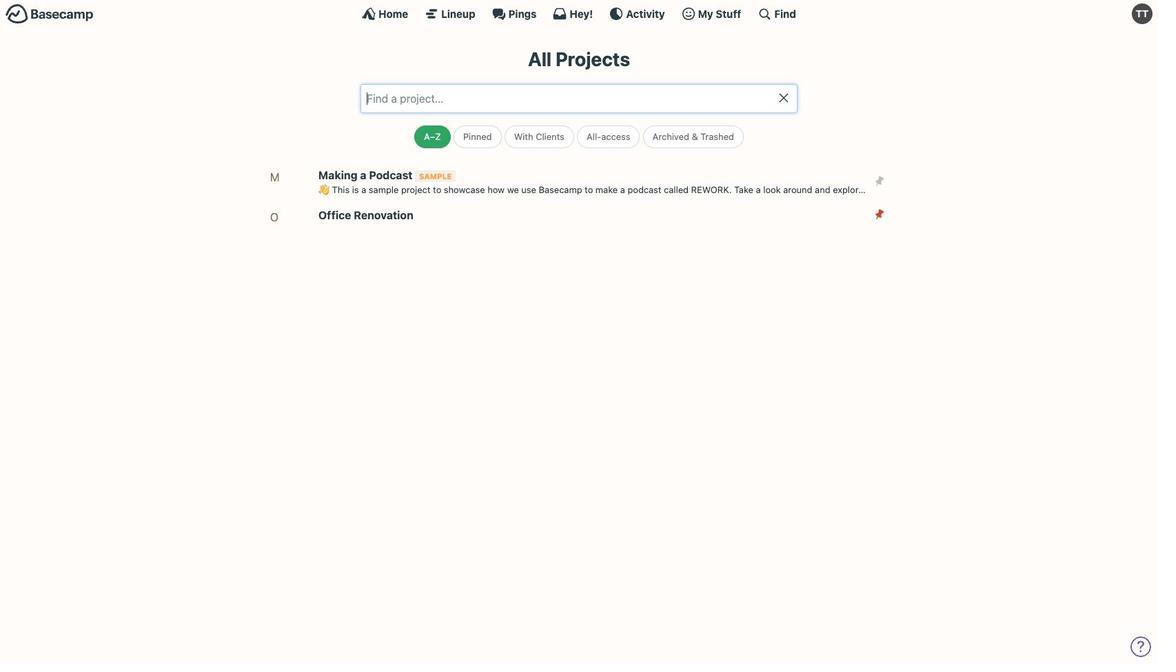 Task type: vqa. For each thing, say whether or not it's contained in the screenshot.
the Terry Turtle icon
yes



Task type: locate. For each thing, give the bounding box(es) containing it.
main element
[[0, 0, 1159, 27]]

navigation
[[215, 120, 944, 148]]



Task type: describe. For each thing, give the bounding box(es) containing it.
Find a project… text field
[[361, 84, 798, 113]]

keyboard shortcut: ⌘ + / image
[[758, 7, 772, 21]]

terry turtle image
[[1133, 3, 1153, 24]]

switch accounts image
[[6, 3, 94, 25]]



